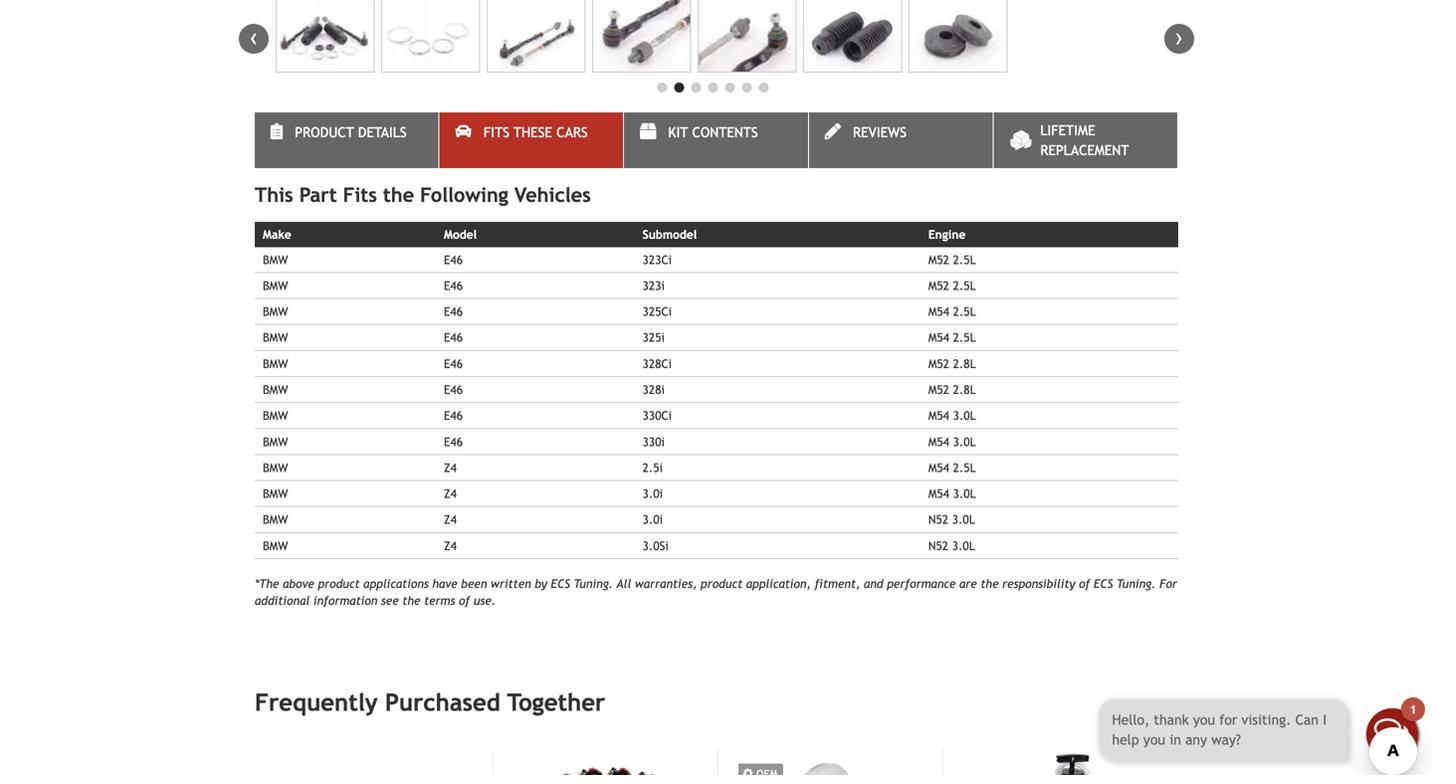 Task type: locate. For each thing, give the bounding box(es) containing it.
e46 for 330ci
[[444, 409, 463, 423]]

0 vertical spatial m54 3.0l
[[928, 409, 976, 423]]

0 vertical spatial fits
[[483, 125, 509, 140]]

3 e46 from the top
[[444, 305, 463, 319]]

frequently purchased together
[[255, 689, 605, 717]]

lifetime replacement link
[[994, 113, 1177, 168]]

5 m54 from the top
[[928, 461, 949, 475]]

1 m52 2.8l from the top
[[928, 357, 976, 371]]

*the
[[255, 577, 279, 591]]

0 vertical spatial of
[[1079, 577, 1090, 591]]

3.0i up "3.0si" at left
[[643, 513, 663, 527]]

the right 'are'
[[981, 577, 999, 591]]

m54
[[928, 305, 949, 319], [928, 331, 949, 345], [928, 409, 949, 423], [928, 435, 949, 449], [928, 461, 949, 475], [928, 487, 949, 501]]

3.0i for m54 3.0l
[[643, 487, 663, 501]]

m52 2.8l
[[928, 357, 976, 371], [928, 383, 976, 397]]

tuning. left for
[[1117, 577, 1156, 591]]

2.5l
[[953, 253, 976, 267], [953, 279, 976, 293], [953, 305, 976, 319], [953, 331, 976, 345], [953, 461, 976, 475]]

4 m52 from the top
[[928, 383, 949, 397]]

2 e46 from the top
[[444, 279, 463, 293]]

m54 for 325i
[[928, 331, 949, 345]]

2 2.8l from the top
[[953, 383, 976, 397]]

1 vertical spatial m52 2.5l
[[928, 279, 976, 293]]

e46 for 323ci
[[444, 253, 463, 267]]

m52
[[928, 253, 949, 267], [928, 279, 949, 293], [928, 357, 949, 371], [928, 383, 949, 397]]

2 vertical spatial m54 3.0l
[[928, 487, 976, 501]]

328ci
[[643, 357, 672, 371]]

ecs right responsibility
[[1094, 577, 1113, 591]]

2 m54 3.0l from the top
[[928, 435, 976, 449]]

this
[[255, 183, 293, 207]]

1 vertical spatial m54 3.0l
[[928, 435, 976, 449]]

‹ link
[[239, 24, 269, 54]]

1 horizontal spatial ecs
[[1094, 577, 1113, 591]]

m52 for 328ci
[[928, 357, 949, 371]]

2 es#3438072 - 32106777504kt - tie rod replacement kit - includes complete left and right tie rod assemblies, hardware and new boots. - assembled by ecs - bmw image from the left
[[381, 0, 480, 73]]

replacement
[[1040, 142, 1129, 158]]

fits inside "link"
[[483, 125, 509, 140]]

0 vertical spatial m52 2.5l
[[928, 253, 976, 267]]

tuning. left all
[[574, 577, 613, 591]]

engine
[[928, 228, 966, 242]]

see
[[381, 594, 399, 608]]

2 n52 3.0l from the top
[[928, 539, 975, 553]]

e46 for 330i
[[444, 435, 463, 449]]

m52 2.5l for 323ci
[[928, 253, 976, 267]]

2 m52 2.5l from the top
[[928, 279, 976, 293]]

e46
[[444, 253, 463, 267], [444, 279, 463, 293], [444, 305, 463, 319], [444, 331, 463, 345], [444, 357, 463, 371], [444, 383, 463, 397], [444, 409, 463, 423], [444, 435, 463, 449]]

6 m54 from the top
[[928, 487, 949, 501]]

n52
[[928, 513, 949, 527], [928, 539, 949, 553]]

e46 for 325ci
[[444, 305, 463, 319]]

applications
[[363, 577, 429, 591]]

details
[[358, 125, 407, 140]]

0 vertical spatial m54 2.5l
[[928, 305, 976, 319]]

0 vertical spatial 2.8l
[[953, 357, 976, 371]]

brake fluid flush kit - level 1 image
[[963, 748, 1145, 775]]

1 vertical spatial fits
[[343, 183, 377, 207]]

e46 for 323i
[[444, 279, 463, 293]]

front control arm bushing set image
[[738, 748, 921, 775]]

2.8l for 328ci
[[953, 357, 976, 371]]

purchased
[[385, 689, 500, 717]]

of down "been"
[[459, 594, 470, 608]]

m52 for 323ci
[[928, 253, 949, 267]]

1 m54 2.5l from the top
[[928, 305, 976, 319]]

ecs
[[551, 577, 570, 591], [1094, 577, 1113, 591]]

2.5l for 323ci
[[953, 253, 976, 267]]

the
[[383, 183, 414, 207], [981, 577, 999, 591], [402, 594, 420, 608]]

1 horizontal spatial fits
[[483, 125, 509, 140]]

5 2.5l from the top
[[953, 461, 976, 475]]

1 m54 from the top
[[928, 305, 949, 319]]

3 m54 3.0l from the top
[[928, 487, 976, 501]]

5 es#3438072 - 32106777504kt - tie rod replacement kit - includes complete left and right tie rod assemblies, hardware and new boots. - assembled by ecs - bmw image from the left
[[698, 0, 796, 73]]

1 m52 from the top
[[928, 253, 949, 267]]

part
[[299, 183, 337, 207]]

4 e46 from the top
[[444, 331, 463, 345]]

product
[[318, 577, 360, 591], [701, 577, 743, 591]]

3 m54 2.5l from the top
[[928, 461, 976, 475]]

2 product from the left
[[701, 577, 743, 591]]

2 m52 2.8l from the top
[[928, 383, 976, 397]]

0 horizontal spatial ecs
[[551, 577, 570, 591]]

1 e46 from the top
[[444, 253, 463, 267]]

1 vertical spatial 2.8l
[[953, 383, 976, 397]]

5 e46 from the top
[[444, 357, 463, 371]]

6 bmw from the top
[[263, 383, 288, 397]]

2 z4 from the top
[[444, 487, 457, 501]]

0 vertical spatial n52 3.0l
[[928, 513, 975, 527]]

7 e46 from the top
[[444, 409, 463, 423]]

0 vertical spatial 3.0i
[[643, 487, 663, 501]]

fits left these
[[483, 125, 509, 140]]

been
[[461, 577, 487, 591]]

8 bmw from the top
[[263, 435, 288, 449]]

m52 for 323i
[[928, 279, 949, 293]]

10 bmw from the top
[[263, 487, 288, 501]]

1 vertical spatial m54 2.5l
[[928, 331, 976, 345]]

1 n52 from the top
[[928, 513, 949, 527]]

0 vertical spatial m52 2.8l
[[928, 357, 976, 371]]

and
[[864, 577, 883, 591]]

1 horizontal spatial product
[[701, 577, 743, 591]]

1 3.0i from the top
[[643, 487, 663, 501]]

fits
[[483, 125, 509, 140], [343, 183, 377, 207]]

4 2.5l from the top
[[953, 331, 976, 345]]

m52 for 328i
[[928, 383, 949, 397]]

0 vertical spatial n52
[[928, 513, 949, 527]]

330i
[[643, 435, 665, 449]]

e46 for 328i
[[444, 383, 463, 397]]

m54 3.0l
[[928, 409, 976, 423], [928, 435, 976, 449], [928, 487, 976, 501]]

n52 3.0l for 3.0si
[[928, 539, 975, 553]]

m54 for 330ci
[[928, 409, 949, 423]]

‹
[[250, 24, 258, 50]]

1 product from the left
[[318, 577, 360, 591]]

2 3.0i from the top
[[643, 513, 663, 527]]

above
[[283, 577, 314, 591]]

1 z4 from the top
[[444, 461, 457, 475]]

the down details
[[383, 183, 414, 207]]

the right see
[[402, 594, 420, 608]]

3 2.5l from the top
[[953, 305, 976, 319]]

of right responsibility
[[1079, 577, 1090, 591]]

of
[[1079, 577, 1090, 591], [459, 594, 470, 608]]

1 vertical spatial n52 3.0l
[[928, 539, 975, 553]]

3.0i for n52 3.0l
[[643, 513, 663, 527]]

m52 2.8l for 328i
[[928, 383, 976, 397]]

following
[[420, 183, 508, 207]]

1 horizontal spatial tuning.
[[1117, 577, 1156, 591]]

2 m52 from the top
[[928, 279, 949, 293]]

tuning.
[[574, 577, 613, 591], [1117, 577, 1156, 591]]

m54 2.5l for 325i
[[928, 331, 976, 345]]

8 e46 from the top
[[444, 435, 463, 449]]

1 horizontal spatial of
[[1079, 577, 1090, 591]]

z4
[[444, 461, 457, 475], [444, 487, 457, 501], [444, 513, 457, 527], [444, 539, 457, 553]]

0 vertical spatial the
[[383, 183, 414, 207]]

1 n52 3.0l from the top
[[928, 513, 975, 527]]

1 2.5l from the top
[[953, 253, 976, 267]]

1 vertical spatial n52
[[928, 539, 949, 553]]

bmw
[[263, 253, 288, 267], [263, 279, 288, 293], [263, 305, 288, 319], [263, 331, 288, 345], [263, 357, 288, 371], [263, 383, 288, 397], [263, 409, 288, 423], [263, 435, 288, 449], [263, 461, 288, 475], [263, 487, 288, 501], [263, 513, 288, 527], [263, 539, 288, 553]]

2 m54 2.5l from the top
[[928, 331, 976, 345]]

325ci
[[643, 305, 672, 319]]

es#3438072 - 32106777504kt - tie rod replacement kit - includes complete left and right tie rod assemblies, hardware and new boots. - assembled by ecs - bmw image
[[276, 0, 375, 73], [381, 0, 480, 73], [487, 0, 585, 73], [592, 0, 691, 73], [698, 0, 796, 73], [803, 0, 902, 73], [909, 0, 1007, 73]]

reviews link
[[809, 113, 993, 168]]

e46 for 328ci
[[444, 357, 463, 371]]

vehicles
[[514, 183, 591, 207]]

12 bmw from the top
[[263, 539, 288, 553]]

information
[[313, 594, 377, 608]]

n52 3.0l
[[928, 513, 975, 527], [928, 539, 975, 553]]

1 vertical spatial m52 2.8l
[[928, 383, 976, 397]]

product up information
[[318, 577, 360, 591]]

3.0i down "2.5i"
[[643, 487, 663, 501]]

2 m54 from the top
[[928, 331, 949, 345]]

m54 2.5l
[[928, 305, 976, 319], [928, 331, 976, 345], [928, 461, 976, 475]]

3.0l
[[953, 409, 976, 423], [953, 435, 976, 449], [953, 487, 976, 501], [952, 513, 975, 527], [952, 539, 975, 553]]

1 m54 3.0l from the top
[[928, 409, 976, 423]]

terms
[[424, 594, 455, 608]]

m54 for 330i
[[928, 435, 949, 449]]

0 horizontal spatial of
[[459, 594, 470, 608]]

0 horizontal spatial tuning.
[[574, 577, 613, 591]]

2 vertical spatial m54 2.5l
[[928, 461, 976, 475]]

ecs right by
[[551, 577, 570, 591]]

2 2.5l from the top
[[953, 279, 976, 293]]

fits right part
[[343, 183, 377, 207]]

1 vertical spatial 3.0i
[[643, 513, 663, 527]]

0 horizontal spatial product
[[318, 577, 360, 591]]

2 n52 from the top
[[928, 539, 949, 553]]

4 bmw from the top
[[263, 331, 288, 345]]

4 m54 from the top
[[928, 435, 949, 449]]

1 2.8l from the top
[[953, 357, 976, 371]]

3 m52 from the top
[[928, 357, 949, 371]]

these
[[514, 125, 552, 140]]

m52 2.5l
[[928, 253, 976, 267], [928, 279, 976, 293]]

6 e46 from the top
[[444, 383, 463, 397]]

3.0i
[[643, 487, 663, 501], [643, 513, 663, 527]]

1 m52 2.5l from the top
[[928, 253, 976, 267]]

m54 for 325ci
[[928, 305, 949, 319]]

fits these cars link
[[439, 113, 623, 168]]

3.0si
[[643, 539, 669, 553]]

product right warranties,
[[701, 577, 743, 591]]

2.8l
[[953, 357, 976, 371], [953, 383, 976, 397]]

2.5l for 323i
[[953, 279, 976, 293]]

3 m54 from the top
[[928, 409, 949, 423]]



Task type: vqa. For each thing, say whether or not it's contained in the screenshot.


Task type: describe. For each thing, give the bounding box(es) containing it.
2.5i
[[643, 461, 663, 475]]

6 es#3438072 - 32106777504kt - tie rod replacement kit - includes complete left and right tie rod assemblies, hardware and new boots. - assembled by ecs - bmw image from the left
[[803, 0, 902, 73]]

use.
[[474, 594, 496, 608]]

cars
[[556, 125, 588, 140]]

kit
[[668, 125, 688, 140]]

responsibility
[[1002, 577, 1075, 591]]

3 bmw from the top
[[263, 305, 288, 319]]

2 ecs from the left
[[1094, 577, 1113, 591]]

for
[[1160, 577, 1177, 591]]

make
[[263, 228, 291, 242]]

kit contents link
[[624, 113, 808, 168]]

m54 2.5l for 2.5i
[[928, 461, 976, 475]]

9 bmw from the top
[[263, 461, 288, 475]]

application,
[[746, 577, 811, 591]]

frequently
[[255, 689, 378, 717]]

1 ecs from the left
[[551, 577, 570, 591]]

4 es#3438072 - 32106777504kt - tie rod replacement kit - includes complete left and right tie rod assemblies, hardware and new boots. - assembled by ecs - bmw image from the left
[[592, 0, 691, 73]]

325i
[[643, 331, 665, 345]]

product details link
[[255, 113, 438, 168]]

e46 for 325i
[[444, 331, 463, 345]]

330ci
[[643, 409, 672, 423]]

lifetime
[[1040, 123, 1095, 139]]

m54 3.0l for 330ci
[[928, 409, 976, 423]]

1 es#3438072 - 32106777504kt - tie rod replacement kit - includes complete left and right tie rod assemblies, hardware and new boots. - assembled by ecs - bmw image from the left
[[276, 0, 375, 73]]

m54 for 3.0i
[[928, 487, 949, 501]]

performance
[[887, 577, 956, 591]]

fits these cars
[[483, 125, 588, 140]]

7 es#3438072 - 32106777504kt - tie rod replacement kit - includes complete left and right tie rod assemblies, hardware and new boots. - assembled by ecs - bmw image from the left
[[909, 0, 1007, 73]]

3 z4 from the top
[[444, 513, 457, 527]]

reviews
[[853, 125, 907, 140]]

› link
[[1164, 24, 1194, 54]]

5 bmw from the top
[[263, 357, 288, 371]]

fitment,
[[815, 577, 860, 591]]

kit contents
[[668, 125, 758, 140]]

2 tuning. from the left
[[1117, 577, 1156, 591]]

1 tuning. from the left
[[574, 577, 613, 591]]

m54 for 2.5i
[[928, 461, 949, 475]]

submodel
[[643, 228, 697, 242]]

written
[[491, 577, 531, 591]]

n52 for 3.0i
[[928, 513, 949, 527]]

m52 2.5l for 323i
[[928, 279, 976, 293]]

2.5l for 325ci
[[953, 305, 976, 319]]

by
[[535, 577, 547, 591]]

3 es#3438072 - 32106777504kt - tie rod replacement kit - includes complete left and right tie rod assemblies, hardware and new boots. - assembled by ecs - bmw image from the left
[[487, 0, 585, 73]]

2 vertical spatial the
[[402, 594, 420, 608]]

m54 3.0l for 3.0i
[[928, 487, 976, 501]]

m54 2.5l for 325ci
[[928, 305, 976, 319]]

are
[[959, 577, 977, 591]]

2.5l for 2.5i
[[953, 461, 976, 475]]

product details
[[295, 125, 407, 140]]

2 bmw from the top
[[263, 279, 288, 293]]

n52 for 3.0si
[[928, 539, 949, 553]]

2.8l for 328i
[[953, 383, 976, 397]]

have
[[432, 577, 457, 591]]

323i
[[643, 279, 665, 293]]

n52 3.0l for 3.0i
[[928, 513, 975, 527]]

11 bmw from the top
[[263, 513, 288, 527]]

additional
[[255, 594, 310, 608]]

model
[[444, 228, 477, 242]]

this part fits the following vehicles
[[255, 183, 591, 207]]

lifetime replacement
[[1040, 123, 1129, 158]]

4 z4 from the top
[[444, 539, 457, 553]]

1 vertical spatial of
[[459, 594, 470, 608]]

0 horizontal spatial fits
[[343, 183, 377, 207]]

*the above product applications have been written by                 ecs tuning. all warranties, product application, fitment,                 and performance are the responsibility of ecs tuning.                 for additional information see the terms of use.
[[255, 577, 1177, 608]]

warranties,
[[635, 577, 697, 591]]

together
[[507, 689, 605, 717]]

all
[[617, 577, 631, 591]]

›
[[1175, 24, 1183, 50]]

323ci
[[643, 253, 672, 267]]

1 bmw from the top
[[263, 253, 288, 267]]

328i
[[643, 383, 665, 397]]

2.5l for 325i
[[953, 331, 976, 345]]

7 bmw from the top
[[263, 409, 288, 423]]

product
[[295, 125, 354, 140]]

m52 2.8l for 328ci
[[928, 357, 976, 371]]

contents
[[692, 125, 758, 140]]

1 vertical spatial the
[[981, 577, 999, 591]]

m54 3.0l for 330i
[[928, 435, 976, 449]]

performance ignition service kit image
[[514, 748, 696, 775]]



